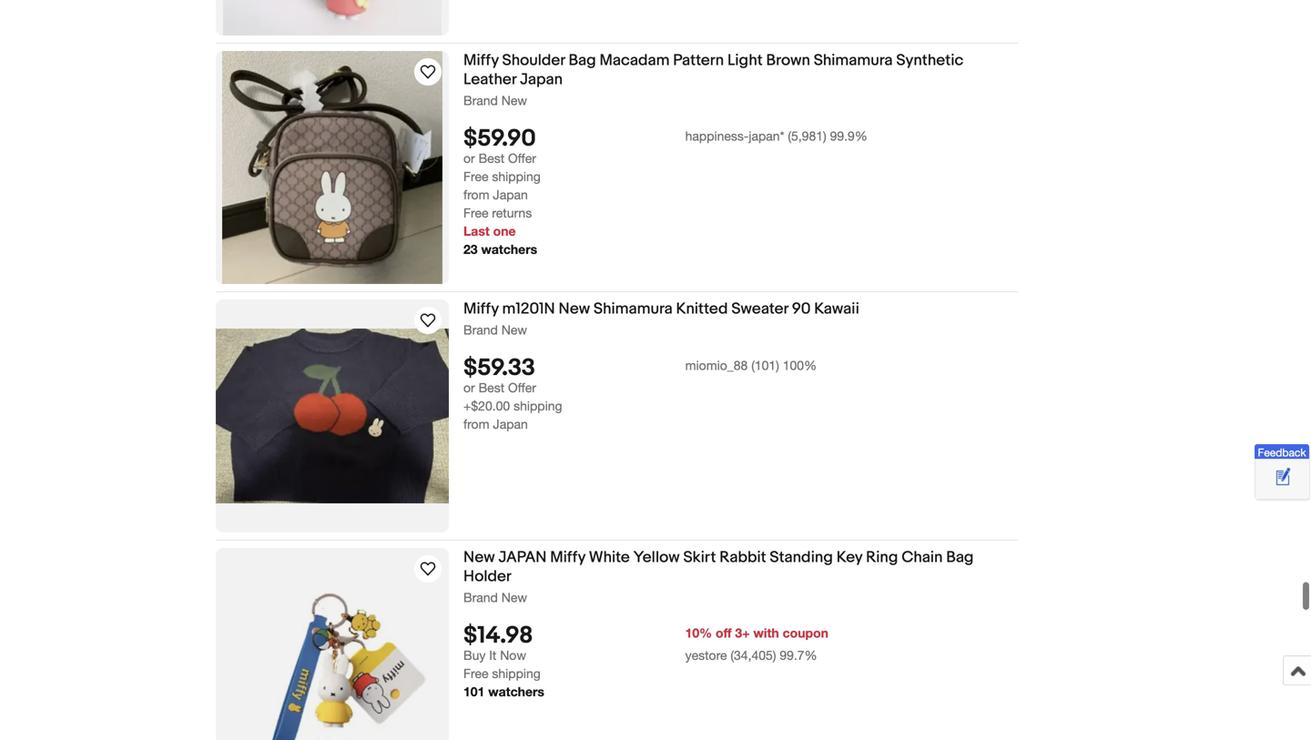 Task type: describe. For each thing, give the bounding box(es) containing it.
feedback
[[1258, 446, 1306, 459]]

$59.90
[[463, 125, 536, 153]]

offer inside "miomio_88 (101) 100% or best offer +$20.00 shipping from japan"
[[508, 380, 536, 395]]

rabbit
[[720, 548, 766, 567]]

new right m1201n
[[559, 300, 590, 319]]

offer inside happiness-japan* (5,981) 99.9% or best offer free shipping from japan free returns last one 23 watchers
[[508, 151, 536, 166]]

yestore
[[685, 648, 727, 663]]

miomio_88
[[685, 358, 748, 373]]

japan*
[[749, 128, 784, 143]]

bag inside miffy shoulder bag macadam pattern light brown shimamura synthetic leather japan brand new
[[569, 51, 596, 70]]

2 free from the top
[[463, 205, 489, 220]]

happiness-japan* (5,981) 99.9% or best offer free shipping from japan free returns last one 23 watchers
[[463, 128, 868, 257]]

shipping inside happiness-japan* (5,981) 99.9% or best offer free shipping from japan free returns last one 23 watchers
[[492, 169, 541, 184]]

miffy shoulder bag macadam pattern light brown shimamura synthetic leather japan heading
[[463, 51, 964, 89]]

new japan miffy white yellow skirt rabbit standing key ring chain bag holder brand new
[[463, 548, 974, 605]]

+$20.00
[[463, 399, 510, 414]]

last
[[463, 224, 490, 239]]

leather
[[463, 70, 516, 89]]

shipping inside the yestore (34,405) 99.7% free shipping 101 watchers
[[492, 666, 541, 681]]

from inside "miomio_88 (101) 100% or best offer +$20.00 shipping from japan"
[[463, 417, 489, 432]]

or inside happiness-japan* (5,981) 99.9% or best offer free shipping from japan free returns last one 23 watchers
[[463, 151, 475, 166]]

miffy inside new japan miffy white yellow skirt rabbit standing key ring chain bag holder brand new
[[550, 548, 585, 567]]

1 free from the top
[[463, 169, 489, 184]]

standing
[[770, 548, 833, 567]]

skirt
[[683, 548, 716, 567]]

yestore (34,405) 99.7% free shipping 101 watchers
[[463, 648, 817, 699]]

miffy m1201n new shimamura  knitted sweater 90 kawaii heading
[[463, 300, 859, 319]]

brand inside miffy m1201n new shimamura  knitted sweater 90 kawaii brand new
[[463, 322, 498, 337]]

buy
[[463, 648, 486, 663]]

japan for leather
[[520, 70, 563, 89]]

one
[[493, 224, 516, 239]]

90
[[792, 300, 811, 319]]

ring
[[866, 548, 898, 567]]

watch new japan miffy white yellow skirt rabbit standing key ring chain bag holder image
[[417, 558, 439, 580]]

from inside happiness-japan* (5,981) 99.9% or best offer free shipping from japan free returns last one 23 watchers
[[463, 187, 489, 202]]

miffy for $59.90
[[463, 51, 499, 70]]

brown
[[766, 51, 810, 70]]

japan
[[498, 548, 547, 567]]

new down m1201n
[[501, 322, 527, 337]]

(101)
[[751, 358, 779, 373]]

new japan miffy white yellow skirt rabbit standing key ring chain bag holder link
[[463, 548, 1018, 590]]

new down 'holder'
[[501, 590, 527, 605]]

miomio_88 (101) 100% or best offer +$20.00 shipping from japan
[[463, 358, 817, 432]]

99.9%
[[830, 128, 868, 143]]

knitted
[[676, 300, 728, 319]]

3+
[[735, 626, 750, 641]]

10% off 3+ with coupon buy it now
[[463, 626, 829, 663]]

$14.98
[[463, 622, 533, 650]]

or inside "miomio_88 (101) 100% or best offer +$20.00 shipping from japan"
[[463, 380, 475, 395]]

it
[[489, 648, 497, 663]]

watchers inside the yestore (34,405) 99.7% free shipping 101 watchers
[[488, 684, 544, 699]]

chain
[[902, 548, 943, 567]]

miffy shoulder bag macadam pattern light brown shimamura synthetic leather japan brand new
[[463, 51, 964, 108]]

(5,981)
[[788, 128, 827, 143]]

returns
[[492, 205, 532, 220]]

watch miffy shoulder bag macadam pattern light brown shimamura synthetic leather japan image
[[417, 61, 439, 83]]

miffy m1201n new shimamura  knitted sweater 90 kawaii brand new
[[463, 300, 859, 337]]



Task type: locate. For each thing, give the bounding box(es) containing it.
1 from from the top
[[463, 187, 489, 202]]

brand inside new japan miffy white yellow skirt rabbit standing key ring chain bag holder brand new
[[463, 590, 498, 605]]

3 brand from the top
[[463, 590, 498, 605]]

watchers down now
[[488, 684, 544, 699]]

0 vertical spatial shipping
[[492, 169, 541, 184]]

best
[[479, 151, 505, 166], [479, 380, 505, 395]]

shimamura inside miffy shoulder bag macadam pattern light brown shimamura synthetic leather japan brand new
[[814, 51, 893, 70]]

bag right the chain
[[946, 548, 974, 567]]

new japan miffy white yellow skirt rabbit standing key ring chain bag holder heading
[[463, 548, 974, 586]]

happiness-
[[685, 128, 749, 143]]

1 vertical spatial miffy
[[463, 300, 499, 319]]

2 vertical spatial japan
[[493, 417, 528, 432]]

shimamura inside miffy m1201n new shimamura  knitted sweater 90 kawaii brand new
[[594, 300, 673, 319]]

new inside miffy shoulder bag macadam pattern light brown shimamura synthetic leather japan brand new
[[501, 93, 527, 108]]

best inside happiness-japan* (5,981) 99.9% or best offer free shipping from japan free returns last one 23 watchers
[[479, 151, 505, 166]]

best up "returns"
[[479, 151, 505, 166]]

1 brand from the top
[[463, 93, 498, 108]]

0 vertical spatial bag
[[569, 51, 596, 70]]

1 vertical spatial japan
[[493, 187, 528, 202]]

1 vertical spatial bag
[[946, 548, 974, 567]]

1 vertical spatial shimamura
[[594, 300, 673, 319]]

2 vertical spatial free
[[463, 666, 489, 681]]

yellow
[[633, 548, 680, 567]]

shipping down now
[[492, 666, 541, 681]]

0 vertical spatial watchers
[[481, 242, 537, 257]]

free inside the yestore (34,405) 99.7% free shipping 101 watchers
[[463, 666, 489, 681]]

synthetic
[[896, 51, 964, 70]]

brand up $59.33
[[463, 322, 498, 337]]

2 vertical spatial shipping
[[492, 666, 541, 681]]

brand down 'holder'
[[463, 590, 498, 605]]

0 vertical spatial japan
[[520, 70, 563, 89]]

0 horizontal spatial bag
[[569, 51, 596, 70]]

macadam
[[600, 51, 670, 70]]

1 vertical spatial watchers
[[488, 684, 544, 699]]

m1201n
[[502, 300, 555, 319]]

1 vertical spatial or
[[463, 380, 475, 395]]

miffy for $59.33
[[463, 300, 499, 319]]

1 best from the top
[[479, 151, 505, 166]]

off
[[716, 626, 732, 641]]

3 free from the top
[[463, 666, 489, 681]]

new japan miffy pink white skirt rabbit standing key ring chain bag holder image
[[223, 0, 442, 35]]

$59.33
[[463, 354, 535, 383]]

japan
[[520, 70, 563, 89], [493, 187, 528, 202], [493, 417, 528, 432]]

free down buy on the bottom of the page
[[463, 666, 489, 681]]

brand down the leather
[[463, 93, 498, 108]]

offer up "returns"
[[508, 151, 536, 166]]

0 vertical spatial brand
[[463, 93, 498, 108]]

watchers
[[481, 242, 537, 257], [488, 684, 544, 699]]

brand
[[463, 93, 498, 108], [463, 322, 498, 337], [463, 590, 498, 605]]

japan inside happiness-japan* (5,981) 99.9% or best offer free shipping from japan free returns last one 23 watchers
[[493, 187, 528, 202]]

japan inside miffy shoulder bag macadam pattern light brown shimamura synthetic leather japan brand new
[[520, 70, 563, 89]]

99.7%
[[780, 648, 817, 663]]

coupon
[[783, 626, 829, 641]]

bag
[[569, 51, 596, 70], [946, 548, 974, 567]]

japan down +$20.00
[[493, 417, 528, 432]]

brand inside miffy shoulder bag macadam pattern light brown shimamura synthetic leather japan brand new
[[463, 93, 498, 108]]

free up last
[[463, 205, 489, 220]]

miffy inside miffy shoulder bag macadam pattern light brown shimamura synthetic leather japan brand new
[[463, 51, 499, 70]]

miffy m1201n new shimamura  knitted sweater 90 kawaii image
[[216, 329, 449, 504]]

1 vertical spatial free
[[463, 205, 489, 220]]

(34,405)
[[731, 648, 776, 663]]

free down $59.90
[[463, 169, 489, 184]]

pattern
[[673, 51, 724, 70]]

0 vertical spatial from
[[463, 187, 489, 202]]

1 vertical spatial best
[[479, 380, 505, 395]]

kawaii
[[814, 300, 859, 319]]

new down the leather
[[501, 93, 527, 108]]

1 vertical spatial from
[[463, 417, 489, 432]]

0 vertical spatial shimamura
[[814, 51, 893, 70]]

miffy shoulder bag macadam pattern light brown shimamura synthetic leather japan image
[[222, 51, 443, 284]]

miffy inside miffy m1201n new shimamura  knitted sweater 90 kawaii brand new
[[463, 300, 499, 319]]

best inside "miomio_88 (101) 100% or best offer +$20.00 shipping from japan"
[[479, 380, 505, 395]]

from
[[463, 187, 489, 202], [463, 417, 489, 432]]

light
[[728, 51, 763, 70]]

or
[[463, 151, 475, 166], [463, 380, 475, 395]]

2 vertical spatial miffy
[[550, 548, 585, 567]]

1 vertical spatial offer
[[508, 380, 536, 395]]

miffy left m1201n
[[463, 300, 499, 319]]

101
[[463, 684, 485, 699]]

bag right shoulder at the left top of the page
[[569, 51, 596, 70]]

white
[[589, 548, 630, 567]]

1 horizontal spatial bag
[[946, 548, 974, 567]]

miffy left shoulder at the left top of the page
[[463, 51, 499, 70]]

23
[[463, 242, 478, 257]]

1 offer from the top
[[508, 151, 536, 166]]

0 vertical spatial miffy
[[463, 51, 499, 70]]

miffy left white
[[550, 548, 585, 567]]

from down +$20.00
[[463, 417, 489, 432]]

watch miffy m1201n new shimamura  knitted sweater 90 kawaii image
[[417, 310, 439, 331]]

watchers inside happiness-japan* (5,981) 99.9% or best offer free shipping from japan free returns last one 23 watchers
[[481, 242, 537, 257]]

2 offer from the top
[[508, 380, 536, 395]]

now
[[500, 648, 526, 663]]

miffy shoulder bag macadam pattern light brown shimamura synthetic leather japan link
[[463, 51, 1018, 92]]

2 best from the top
[[479, 380, 505, 395]]

1 vertical spatial brand
[[463, 322, 498, 337]]

free
[[463, 169, 489, 184], [463, 205, 489, 220], [463, 666, 489, 681]]

shimamura
[[814, 51, 893, 70], [594, 300, 673, 319]]

japan inside "miomio_88 (101) 100% or best offer +$20.00 shipping from japan"
[[493, 417, 528, 432]]

2 vertical spatial brand
[[463, 590, 498, 605]]

with
[[753, 626, 779, 641]]

miffy m1201n new shimamura  knitted sweater 90 kawaii link
[[463, 300, 1018, 322]]

key
[[837, 548, 863, 567]]

new japan miffy white yellow skirt rabbit standing key ring chain bag holder image
[[216, 557, 449, 740]]

2 or from the top
[[463, 380, 475, 395]]

watchers down one
[[481, 242, 537, 257]]

shipping right +$20.00
[[514, 399, 562, 414]]

holder
[[463, 567, 512, 586]]

1 or from the top
[[463, 151, 475, 166]]

offer
[[508, 151, 536, 166], [508, 380, 536, 395]]

sweater
[[732, 300, 788, 319]]

0 vertical spatial offer
[[508, 151, 536, 166]]

10%
[[685, 626, 712, 641]]

2 brand from the top
[[463, 322, 498, 337]]

new left the japan
[[463, 548, 495, 567]]

new
[[501, 93, 527, 108], [559, 300, 590, 319], [501, 322, 527, 337], [463, 548, 495, 567], [501, 590, 527, 605]]

shimamura left knitted
[[594, 300, 673, 319]]

shimamura right brown
[[814, 51, 893, 70]]

japan up "returns"
[[493, 187, 528, 202]]

japan for from
[[493, 187, 528, 202]]

japan right the leather
[[520, 70, 563, 89]]

from up last
[[463, 187, 489, 202]]

0 horizontal spatial shimamura
[[594, 300, 673, 319]]

offer up +$20.00
[[508, 380, 536, 395]]

shipping up "returns"
[[492, 169, 541, 184]]

miffy
[[463, 51, 499, 70], [463, 300, 499, 319], [550, 548, 585, 567]]

shipping
[[492, 169, 541, 184], [514, 399, 562, 414], [492, 666, 541, 681]]

bag inside new japan miffy white yellow skirt rabbit standing key ring chain bag holder brand new
[[946, 548, 974, 567]]

or up last
[[463, 151, 475, 166]]

shipping inside "miomio_88 (101) 100% or best offer +$20.00 shipping from japan"
[[514, 399, 562, 414]]

0 vertical spatial or
[[463, 151, 475, 166]]

1 vertical spatial shipping
[[514, 399, 562, 414]]

shoulder
[[502, 51, 565, 70]]

or up +$20.00
[[463, 380, 475, 395]]

0 vertical spatial free
[[463, 169, 489, 184]]

0 vertical spatial best
[[479, 151, 505, 166]]

100%
[[783, 358, 817, 373]]

best up +$20.00
[[479, 380, 505, 395]]

1 horizontal spatial shimamura
[[814, 51, 893, 70]]

2 from from the top
[[463, 417, 489, 432]]



Task type: vqa. For each thing, say whether or not it's contained in the screenshot.
rabbit
yes



